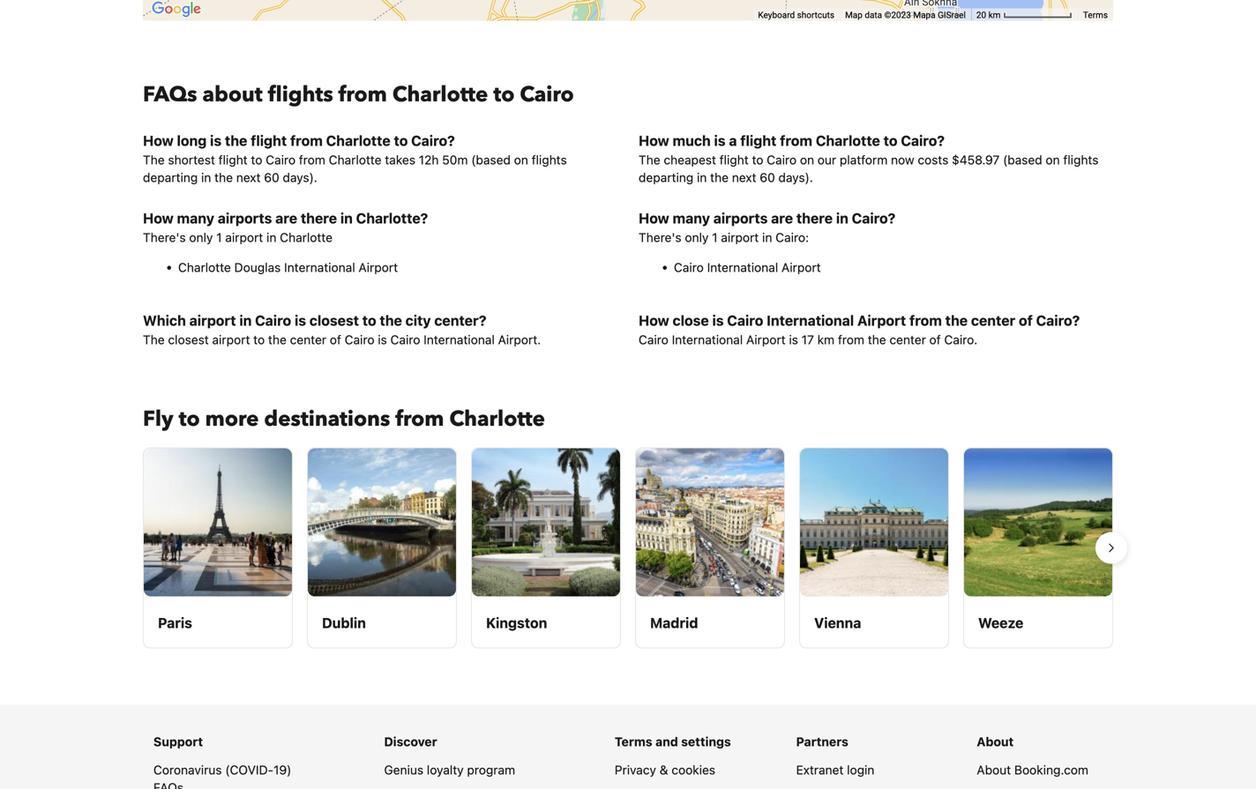 Task type: describe. For each thing, give the bounding box(es) containing it.
paris
[[158, 615, 192, 632]]

charlotte douglas international airport
[[178, 260, 398, 275]]

keyboard shortcuts
[[758, 10, 835, 20]]

weeze link
[[963, 448, 1113, 649]]

from inside how much is a flight from charlotte to cairo? the cheapest flight to cairo on our platform now costs $458.97 (based on flights departing in the next 60 days).
[[780, 132, 813, 149]]

partners
[[796, 735, 849, 749]]

which
[[143, 312, 186, 329]]

there's only 1 airport in cairo:
[[639, 230, 809, 245]]

genius loyalty program
[[384, 763, 515, 778]]

of inside "which airport in cairo is closest to the city center? the closest airport to the center of cairo is cairo international airport."
[[330, 333, 341, 347]]

60 inside how much is a flight from charlotte to cairo? the cheapest flight to cairo on our platform now costs $458.97 (based on flights departing in the next 60 days).
[[760, 170, 775, 185]]

international down the there's only 1 airport in cairo:
[[707, 260, 778, 275]]

weeze
[[978, 615, 1024, 632]]

coronavirus (covid-19) faqs
[[154, 763, 291, 790]]

1 vertical spatial closest
[[168, 333, 209, 347]]

cairo? inside how much is a flight from charlotte to cairo? the cheapest flight to cairo on our platform now costs $458.97 (based on flights departing in the next 60 days).
[[901, 132, 945, 149]]

discover
[[384, 735, 437, 749]]

2 horizontal spatial of
[[1019, 312, 1033, 329]]

shortest
[[168, 153, 215, 167]]

the inside how much is a flight from charlotte to cairo? the cheapest flight to cairo on our platform now costs $458.97 (based on flights departing in the next 60 days).
[[710, 170, 729, 185]]

madrid link
[[635, 448, 785, 649]]

12h
[[419, 153, 439, 167]]

cairo inside how much is a flight from charlotte to cairo? the cheapest flight to cairo on our platform now costs $458.97 (based on flights departing in the next 60 days).
[[767, 153, 797, 167]]

in inside how much is a flight from charlotte to cairo? the cheapest flight to cairo on our platform now costs $458.97 (based on flights departing in the next 60 days).
[[697, 170, 707, 185]]

extranet
[[796, 763, 844, 778]]

km inside how close is cairo international airport from the center of cairo? cairo international airport is 17 km from the center of cairo.
[[818, 333, 835, 347]]

privacy & cookies link
[[615, 763, 716, 778]]

(based inside how long is the flight from charlotte to cairo? the shortest flight to cairo from charlotte takes 12h 50m (based on flights departing in the next 60 days).
[[471, 153, 511, 167]]

is inside how much is a flight from charlotte to cairo? the cheapest flight to cairo on our platform now costs $458.97 (based on flights departing in the next 60 days).
[[714, 132, 726, 149]]

departing inside how long is the flight from charlotte to cairo? the shortest flight to cairo from charlotte takes 12h 50m (based on flights departing in the next 60 days).
[[143, 170, 198, 185]]

close
[[673, 312, 709, 329]]

support
[[154, 735, 203, 749]]

there's only 1 airport in charlotte
[[143, 230, 333, 245]]

privacy
[[615, 763, 656, 778]]

17
[[802, 333, 814, 347]]

flight down about
[[251, 132, 287, 149]]

charlotte down "how many airports are there in charlotte?"
[[280, 230, 333, 245]]

airports for how many airports are there in cairo?
[[714, 210, 768, 227]]

departing inside how much is a flight from charlotte to cairo? the cheapest flight to cairo on our platform now costs $458.97 (based on flights departing in the next 60 days).
[[639, 170, 694, 185]]

faqs about flights from charlotte to cairo
[[143, 80, 574, 109]]

charlotte up '12h'
[[392, 80, 488, 109]]

the for how much is a flight from charlotte to cairo?
[[639, 153, 660, 167]]

3 on from the left
[[1046, 153, 1060, 167]]

shortcuts
[[797, 10, 835, 20]]

the inside "which airport in cairo is closest to the city center? the closest airport to the center of cairo is cairo international airport."
[[143, 333, 165, 347]]

in left charlotte?
[[340, 210, 353, 227]]

in down "how many airports are there in charlotte?"
[[267, 230, 277, 245]]

kingston link
[[471, 448, 621, 649]]

20 km button
[[971, 8, 1078, 21]]

&
[[660, 763, 668, 778]]

50m
[[442, 153, 468, 167]]

(based inside how much is a flight from charlotte to cairo? the cheapest flight to cairo on our platform now costs $458.97 (based on flights departing in the next 60 days).
[[1003, 153, 1043, 167]]

how many airports are there in charlotte?
[[143, 210, 428, 227]]

charlotte down there's only 1 airport in charlotte
[[178, 260, 231, 275]]

douglas
[[234, 260, 281, 275]]

how for how many airports are there in cairo?
[[639, 210, 669, 227]]

international down close
[[672, 333, 743, 347]]

is inside how long is the flight from charlotte to cairo? the shortest flight to cairo from charlotte takes 12h 50m (based on flights departing in the next 60 days).
[[210, 132, 222, 149]]

many for how many airports are there in cairo?
[[673, 210, 710, 227]]

the down the "shortest"
[[214, 170, 233, 185]]

region containing paris
[[129, 441, 1127, 656]]

fly
[[143, 405, 173, 434]]

cairo.
[[944, 333, 978, 347]]

map data ©2023 mapa gisrael
[[845, 10, 966, 20]]

terms link
[[1083, 10, 1108, 20]]

international inside "which airport in cairo is closest to the city center? the closest airport to the center of cairo is cairo international airport."
[[424, 333, 495, 347]]

next inside how long is the flight from charlotte to cairo? the shortest flight to cairo from charlotte takes 12h 50m (based on flights departing in the next 60 days).
[[236, 170, 261, 185]]

keyboard shortcuts button
[[758, 9, 835, 21]]

many for how many airports are there in charlotte?
[[177, 210, 214, 227]]

about
[[202, 80, 263, 109]]

kingston
[[486, 615, 547, 632]]

faqs inside coronavirus (covid-19) faqs
[[154, 781, 184, 790]]

our
[[818, 153, 836, 167]]

takes
[[385, 153, 415, 167]]

in down how many airports are there in cairo?
[[762, 230, 772, 245]]

2 horizontal spatial center
[[971, 312, 1016, 329]]

center inside "which airport in cairo is closest to the city center? the closest airport to the center of cairo is cairo international airport."
[[290, 333, 326, 347]]

google image
[[147, 0, 206, 21]]

cairo:
[[776, 230, 809, 245]]

loyalty
[[427, 763, 464, 778]]

the down charlotte douglas international airport
[[268, 333, 287, 347]]

data
[[865, 10, 882, 20]]

coronavirus (covid-19) faqs link
[[154, 763, 291, 790]]

km inside button
[[989, 10, 1001, 20]]

weeze image
[[964, 449, 1112, 597]]

international up 17
[[767, 312, 854, 329]]

cookies
[[672, 763, 716, 778]]

more
[[205, 405, 259, 434]]

charlotte down faqs about flights from charlotte to cairo
[[326, 132, 391, 149]]

cairo international airport
[[674, 260, 821, 275]]

map region
[[143, 0, 1113, 21]]

extranet login link
[[796, 763, 875, 778]]

airport up the cairo international airport
[[721, 230, 759, 245]]

much
[[673, 132, 711, 149]]

charlotte down airport.
[[449, 405, 545, 434]]

the up 'cairo.'
[[945, 312, 968, 329]]

airport up douglas on the left top of the page
[[225, 230, 263, 245]]

madrid
[[650, 615, 698, 632]]

$458.97
[[952, 153, 1000, 167]]

international down "how many airports are there in charlotte?"
[[284, 260, 355, 275]]

center?
[[434, 312, 487, 329]]

in down the our on the right of the page
[[836, 210, 849, 227]]

destinations
[[264, 405, 390, 434]]

gisrael
[[938, 10, 966, 20]]

only for how many airports are there in charlotte?
[[189, 230, 213, 245]]

flights inside how long is the flight from charlotte to cairo? the shortest flight to cairo from charlotte takes 12h 50m (based on flights departing in the next 60 days).
[[532, 153, 567, 167]]

cairo? inside how long is the flight from charlotte to cairo? the shortest flight to cairo from charlotte takes 12h 50m (based on flights departing in the next 60 days).
[[411, 132, 455, 149]]

extranet login
[[796, 763, 875, 778]]

login
[[847, 763, 875, 778]]

how for how much is a flight from charlotte to cairo? the cheapest flight to cairo on our platform now costs $458.97 (based on flights departing in the next 60 days).
[[639, 132, 669, 149]]

cairo inside how long is the flight from charlotte to cairo? the shortest flight to cairo from charlotte takes 12h 50m (based on flights departing in the next 60 days).
[[266, 153, 296, 167]]

madrid image
[[636, 449, 784, 597]]

about booking.com
[[977, 763, 1089, 778]]

settings
[[681, 735, 731, 749]]

1 horizontal spatial center
[[890, 333, 926, 347]]

and
[[656, 735, 678, 749]]

cheapest
[[664, 153, 716, 167]]

booking.com
[[1014, 763, 1089, 778]]

dublin
[[322, 615, 366, 632]]

charlotte left takes
[[329, 153, 382, 167]]

vienna link
[[799, 448, 949, 649]]

paris link
[[143, 448, 293, 649]]



Task type: vqa. For each thing, say whether or not it's contained in the screenshot.
'there's only 1 airport in charlotte'
yes



Task type: locate. For each thing, give the bounding box(es) containing it.
about for about
[[977, 735, 1014, 749]]

how inside how long is the flight from charlotte to cairo? the shortest flight to cairo from charlotte takes 12h 50m (based on flights departing in the next 60 days).
[[143, 132, 174, 149]]

1 for how many airports are there in cairo?
[[712, 230, 718, 245]]

1 horizontal spatial 60
[[760, 170, 775, 185]]

vienna
[[814, 615, 861, 632]]

0 vertical spatial closest
[[309, 312, 359, 329]]

1 for how many airports are there in charlotte?
[[216, 230, 222, 245]]

0 horizontal spatial departing
[[143, 170, 198, 185]]

international down center?
[[424, 333, 495, 347]]

next down a
[[732, 170, 756, 185]]

2 about from the top
[[977, 763, 1011, 778]]

60
[[264, 170, 279, 185], [760, 170, 775, 185]]

mapa
[[913, 10, 936, 20]]

how down the "shortest"
[[143, 210, 174, 227]]

1 there's from the left
[[143, 230, 186, 245]]

the left "cheapest"
[[639, 153, 660, 167]]

the
[[225, 132, 247, 149], [214, 170, 233, 185], [710, 170, 729, 185], [380, 312, 402, 329], [945, 312, 968, 329], [268, 333, 287, 347], [868, 333, 886, 347]]

0 horizontal spatial many
[[177, 210, 214, 227]]

2 days). from the left
[[779, 170, 813, 185]]

days). inside how long is the flight from charlotte to cairo? the shortest flight to cairo from charlotte takes 12h 50m (based on flights departing in the next 60 days).
[[283, 170, 317, 185]]

0 horizontal spatial of
[[330, 333, 341, 347]]

on right 50m
[[514, 153, 528, 167]]

1 horizontal spatial days).
[[779, 170, 813, 185]]

2 horizontal spatial on
[[1046, 153, 1060, 167]]

in
[[201, 170, 211, 185], [697, 170, 707, 185], [340, 210, 353, 227], [836, 210, 849, 227], [267, 230, 277, 245], [762, 230, 772, 245], [239, 312, 252, 329]]

1 vertical spatial km
[[818, 333, 835, 347]]

fly to more destinations from charlotte
[[143, 405, 545, 434]]

1 many from the left
[[177, 210, 214, 227]]

1 there from the left
[[301, 210, 337, 227]]

cairo? inside how close is cairo international airport from the center of cairo? cairo international airport is 17 km from the center of cairo.
[[1036, 312, 1080, 329]]

are up cairo:
[[771, 210, 793, 227]]

departing down the "shortest"
[[143, 170, 198, 185]]

1 next from the left
[[236, 170, 261, 185]]

airport.
[[498, 333, 541, 347]]

the down which
[[143, 333, 165, 347]]

city
[[405, 312, 431, 329]]

only down the "shortest"
[[189, 230, 213, 245]]

60 up how many airports are there in cairo?
[[760, 170, 775, 185]]

about booking.com link
[[977, 763, 1089, 778]]

the down "cheapest"
[[710, 170, 729, 185]]

1 1 from the left
[[216, 230, 222, 245]]

how left close
[[639, 312, 669, 329]]

1 vertical spatial about
[[977, 763, 1011, 778]]

the left city
[[380, 312, 402, 329]]

airport
[[359, 260, 398, 275], [782, 260, 821, 275], [858, 312, 906, 329], [746, 333, 786, 347]]

how inside how much is a flight from charlotte to cairo? the cheapest flight to cairo on our platform now costs $458.97 (based on flights departing in the next 60 days).
[[639, 132, 669, 149]]

cairo?
[[411, 132, 455, 149], [901, 132, 945, 149], [852, 210, 896, 227], [1036, 312, 1080, 329]]

terms for terms and settings
[[615, 735, 652, 749]]

1 vertical spatial faqs
[[154, 781, 184, 790]]

only up the cairo international airport
[[685, 230, 709, 245]]

0 vertical spatial terms
[[1083, 10, 1108, 20]]

1 days). from the left
[[283, 170, 317, 185]]

flight right the "shortest"
[[218, 153, 248, 167]]

airport right which
[[189, 312, 236, 329]]

how long is the flight from charlotte to cairo? the shortest flight to cairo from charlotte takes 12h 50m (based on flights departing in the next 60 days).
[[143, 132, 567, 185]]

1 horizontal spatial (based
[[1003, 153, 1043, 167]]

airports for how many airports are there in charlotte?
[[218, 210, 272, 227]]

wien image
[[800, 449, 948, 597]]

in down "cheapest"
[[697, 170, 707, 185]]

closest down charlotte douglas international airport
[[309, 312, 359, 329]]

in down douglas on the left top of the page
[[239, 312, 252, 329]]

1 horizontal spatial of
[[930, 333, 941, 347]]

next inside how much is a flight from charlotte to cairo? the cheapest flight to cairo on our platform now costs $458.97 (based on flights departing in the next 60 days).
[[732, 170, 756, 185]]

how left the long on the top of page
[[143, 132, 174, 149]]

terms for terms 'link'
[[1083, 10, 1108, 20]]

0 horizontal spatial there's
[[143, 230, 186, 245]]

2 are from the left
[[771, 210, 793, 227]]

flight right a
[[740, 132, 777, 149]]

next
[[236, 170, 261, 185], [732, 170, 756, 185]]

there up charlotte douglas international airport
[[301, 210, 337, 227]]

1 horizontal spatial closest
[[309, 312, 359, 329]]

1 about from the top
[[977, 735, 1014, 749]]

the left the "shortest"
[[143, 153, 165, 167]]

center
[[971, 312, 1016, 329], [290, 333, 326, 347], [890, 333, 926, 347]]

60 up "how many airports are there in charlotte?"
[[264, 170, 279, 185]]

0 horizontal spatial 1
[[216, 230, 222, 245]]

which airport in cairo is closest to the city center? the closest airport to the center of cairo is cairo international airport.
[[143, 312, 541, 347]]

there's down "cheapest"
[[639, 230, 682, 245]]

there up cairo:
[[797, 210, 833, 227]]

about for about booking.com
[[977, 763, 1011, 778]]

1 (based from the left
[[471, 153, 511, 167]]

2 departing from the left
[[639, 170, 694, 185]]

how for how close is cairo international airport from the center of cairo? cairo international airport is 17 km from the center of cairo.
[[639, 312, 669, 329]]

costs
[[918, 153, 949, 167]]

how many airports are there in cairo?
[[639, 210, 896, 227]]

center down charlotte douglas international airport
[[290, 333, 326, 347]]

on inside how long is the flight from charlotte to cairo? the shortest flight to cairo from charlotte takes 12h 50m (based on flights departing in the next 60 days).
[[514, 153, 528, 167]]

genius
[[384, 763, 424, 778]]

0 vertical spatial km
[[989, 10, 1001, 20]]

there for cairo?
[[797, 210, 833, 227]]

2 on from the left
[[800, 153, 814, 167]]

of
[[1019, 312, 1033, 329], [330, 333, 341, 347], [930, 333, 941, 347]]

are up charlotte douglas international airport
[[275, 210, 297, 227]]

charlotte?
[[356, 210, 428, 227]]

privacy & cookies
[[615, 763, 716, 778]]

1 60 from the left
[[264, 170, 279, 185]]

long
[[177, 132, 207, 149]]

km right 20
[[989, 10, 1001, 20]]

0 horizontal spatial next
[[236, 170, 261, 185]]

flights inside how much is a flight from charlotte to cairo? the cheapest flight to cairo on our platform now costs $458.97 (based on flights departing in the next 60 days).
[[1063, 153, 1099, 167]]

terms right 20 km button on the right
[[1083, 10, 1108, 20]]

dublin image
[[308, 449, 456, 597]]

days). up "how many airports are there in charlotte?"
[[283, 170, 317, 185]]

there for charlotte?
[[301, 210, 337, 227]]

2 there from the left
[[797, 210, 833, 227]]

1 horizontal spatial terms
[[1083, 10, 1108, 20]]

there's for how many airports are there in cairo?
[[639, 230, 682, 245]]

on left the our on the right of the page
[[800, 153, 814, 167]]

genius loyalty program link
[[384, 763, 515, 778]]

the right the long on the top of page
[[225, 132, 247, 149]]

about up about booking.com link
[[977, 735, 1014, 749]]

1 horizontal spatial many
[[673, 210, 710, 227]]

(based right 50m
[[471, 153, 511, 167]]

0 horizontal spatial terms
[[615, 735, 652, 749]]

0 horizontal spatial only
[[189, 230, 213, 245]]

1 vertical spatial terms
[[615, 735, 652, 749]]

many up the there's only 1 airport in cairo:
[[673, 210, 710, 227]]

closest down which
[[168, 333, 209, 347]]

international
[[284, 260, 355, 275], [707, 260, 778, 275], [767, 312, 854, 329], [424, 333, 495, 347], [672, 333, 743, 347]]

only
[[189, 230, 213, 245], [685, 230, 709, 245]]

2 only from the left
[[685, 230, 709, 245]]

charlotte inside how much is a flight from charlotte to cairo? the cheapest flight to cairo on our platform now costs $458.97 (based on flights departing in the next 60 days).
[[816, 132, 880, 149]]

1 horizontal spatial airports
[[714, 210, 768, 227]]

platform
[[840, 153, 888, 167]]

airports up there's only 1 airport in charlotte
[[218, 210, 272, 227]]

2 60 from the left
[[760, 170, 775, 185]]

on right $458.97
[[1046, 153, 1060, 167]]

how for how many airports are there in charlotte?
[[143, 210, 174, 227]]

from
[[338, 80, 387, 109], [290, 132, 323, 149], [780, 132, 813, 149], [299, 153, 325, 167], [910, 312, 942, 329], [838, 333, 865, 347], [395, 405, 444, 434]]

keyboard
[[758, 10, 795, 20]]

many up there's only 1 airport in charlotte
[[177, 210, 214, 227]]

next up "how many airports are there in charlotte?"
[[236, 170, 261, 185]]

only for how many airports are there in cairo?
[[685, 230, 709, 245]]

1 horizontal spatial km
[[989, 10, 1001, 20]]

how for how long is the flight from charlotte to cairo? the shortest flight to cairo from charlotte takes 12h 50m (based on flights departing in the next 60 days).
[[143, 132, 174, 149]]

are for charlotte?
[[275, 210, 297, 227]]

are for cairo?
[[771, 210, 793, 227]]

2 1 from the left
[[712, 230, 718, 245]]

charlotte up platform
[[816, 132, 880, 149]]

faqs down coronavirus
[[154, 781, 184, 790]]

faqs up the long on the top of page
[[143, 80, 197, 109]]

0 horizontal spatial closest
[[168, 333, 209, 347]]

2 many from the left
[[673, 210, 710, 227]]

the for how long is the flight from charlotte to cairo?
[[143, 153, 165, 167]]

0 horizontal spatial (based
[[471, 153, 511, 167]]

1 departing from the left
[[143, 170, 198, 185]]

about left booking.com
[[977, 763, 1011, 778]]

terms
[[1083, 10, 1108, 20], [615, 735, 652, 749]]

2 there's from the left
[[639, 230, 682, 245]]

map
[[845, 10, 863, 20]]

airports up the there's only 1 airport in cairo:
[[714, 210, 768, 227]]

kingston image
[[472, 449, 620, 597]]

there's down the "shortest"
[[143, 230, 186, 245]]

the right 17
[[868, 333, 886, 347]]

the inside how long is the flight from charlotte to cairo? the shortest flight to cairo from charlotte takes 12h 50m (based on flights departing in the next 60 days).
[[143, 153, 165, 167]]

cairo
[[520, 80, 574, 109], [266, 153, 296, 167], [767, 153, 797, 167], [674, 260, 704, 275], [255, 312, 291, 329], [727, 312, 763, 329], [345, 333, 375, 347], [390, 333, 420, 347], [639, 333, 669, 347]]

0 horizontal spatial airports
[[218, 210, 272, 227]]

19)
[[274, 763, 291, 778]]

the inside how much is a flight from charlotte to cairo? the cheapest flight to cairo on our platform now costs $458.97 (based on flights departing in the next 60 days).
[[639, 153, 660, 167]]

0 vertical spatial about
[[977, 735, 1014, 749]]

2 airports from the left
[[714, 210, 768, 227]]

center up 'cairo.'
[[971, 312, 1016, 329]]

©2023
[[884, 10, 911, 20]]

dublin link
[[307, 448, 457, 649]]

2 horizontal spatial flights
[[1063, 153, 1099, 167]]

is
[[210, 132, 222, 149], [714, 132, 726, 149], [295, 312, 306, 329], [712, 312, 724, 329], [378, 333, 387, 347], [789, 333, 798, 347]]

there's
[[143, 230, 186, 245], [639, 230, 682, 245]]

how close is cairo international airport from the center of cairo? cairo international airport is 17 km from the center of cairo.
[[639, 312, 1080, 347]]

0 horizontal spatial 60
[[264, 170, 279, 185]]

60 inside how long is the flight from charlotte to cairo? the shortest flight to cairo from charlotte takes 12h 50m (based on flights departing in the next 60 days).
[[264, 170, 279, 185]]

airport
[[225, 230, 263, 245], [721, 230, 759, 245], [189, 312, 236, 329], [212, 333, 250, 347]]

km right 17
[[818, 333, 835, 347]]

1
[[216, 230, 222, 245], [712, 230, 718, 245]]

departing down "cheapest"
[[639, 170, 694, 185]]

0 vertical spatial faqs
[[143, 80, 197, 109]]

1 horizontal spatial 1
[[712, 230, 718, 245]]

how inside how close is cairo international airport from the center of cairo? cairo international airport is 17 km from the center of cairo.
[[639, 312, 669, 329]]

about
[[977, 735, 1014, 749], [977, 763, 1011, 778]]

1 horizontal spatial are
[[771, 210, 793, 227]]

1 down "how many airports are there in charlotte?"
[[216, 230, 222, 245]]

2 (based from the left
[[1003, 153, 1043, 167]]

1 only from the left
[[189, 230, 213, 245]]

(covid-
[[225, 763, 274, 778]]

20 km
[[977, 10, 1003, 20]]

0 horizontal spatial center
[[290, 333, 326, 347]]

charlotte
[[392, 80, 488, 109], [326, 132, 391, 149], [816, 132, 880, 149], [329, 153, 382, 167], [280, 230, 333, 245], [178, 260, 231, 275], [449, 405, 545, 434]]

flight down a
[[720, 153, 749, 167]]

days). inside how much is a flight from charlotte to cairo? the cheapest flight to cairo on our platform now costs $458.97 (based on flights departing in the next 60 days).
[[779, 170, 813, 185]]

how much is a flight from charlotte to cairo? the cheapest flight to cairo on our platform now costs $458.97 (based on flights departing in the next 60 days).
[[639, 132, 1099, 185]]

region
[[129, 441, 1127, 656]]

(based right $458.97
[[1003, 153, 1043, 167]]

airport down douglas on the left top of the page
[[212, 333, 250, 347]]

faqs
[[143, 80, 197, 109], [154, 781, 184, 790]]

paris image
[[144, 449, 292, 597]]

coronavirus
[[154, 763, 222, 778]]

(based
[[471, 153, 511, 167], [1003, 153, 1043, 167]]

1 horizontal spatial on
[[800, 153, 814, 167]]

flights
[[268, 80, 333, 109], [532, 153, 567, 167], [1063, 153, 1099, 167]]

20
[[977, 10, 986, 20]]

1 horizontal spatial there
[[797, 210, 833, 227]]

1 horizontal spatial only
[[685, 230, 709, 245]]

days). up how many airports are there in cairo?
[[779, 170, 813, 185]]

1 airports from the left
[[218, 210, 272, 227]]

how
[[143, 132, 174, 149], [639, 132, 669, 149], [143, 210, 174, 227], [639, 210, 669, 227], [639, 312, 669, 329]]

in inside how long is the flight from charlotte to cairo? the shortest flight to cairo from charlotte takes 12h 50m (based on flights departing in the next 60 days).
[[201, 170, 211, 185]]

now
[[891, 153, 915, 167]]

there's for how many airports are there in charlotte?
[[143, 230, 186, 245]]

0 horizontal spatial on
[[514, 153, 528, 167]]

in inside "which airport in cairo is closest to the city center? the closest airport to the center of cairo is cairo international airport."
[[239, 312, 252, 329]]

on
[[514, 153, 528, 167], [800, 153, 814, 167], [1046, 153, 1060, 167]]

program
[[467, 763, 515, 778]]

terms and settings
[[615, 735, 731, 749]]

in down the "shortest"
[[201, 170, 211, 185]]

terms up privacy
[[615, 735, 652, 749]]

center left 'cairo.'
[[890, 333, 926, 347]]

how down "cheapest"
[[639, 210, 669, 227]]

flight
[[251, 132, 287, 149], [740, 132, 777, 149], [218, 153, 248, 167], [720, 153, 749, 167]]

2 next from the left
[[732, 170, 756, 185]]

1 up the cairo international airport
[[712, 230, 718, 245]]

1 horizontal spatial flights
[[532, 153, 567, 167]]

1 horizontal spatial next
[[732, 170, 756, 185]]

1 are from the left
[[275, 210, 297, 227]]

0 horizontal spatial flights
[[268, 80, 333, 109]]

0 horizontal spatial are
[[275, 210, 297, 227]]

0 horizontal spatial there
[[301, 210, 337, 227]]

a
[[729, 132, 737, 149]]

0 horizontal spatial days).
[[283, 170, 317, 185]]

1 horizontal spatial departing
[[639, 170, 694, 185]]

km
[[989, 10, 1001, 20], [818, 333, 835, 347]]

many
[[177, 210, 214, 227], [673, 210, 710, 227]]

how left much
[[639, 132, 669, 149]]

departing
[[143, 170, 198, 185], [639, 170, 694, 185]]

1 on from the left
[[514, 153, 528, 167]]

0 horizontal spatial km
[[818, 333, 835, 347]]

1 horizontal spatial there's
[[639, 230, 682, 245]]



